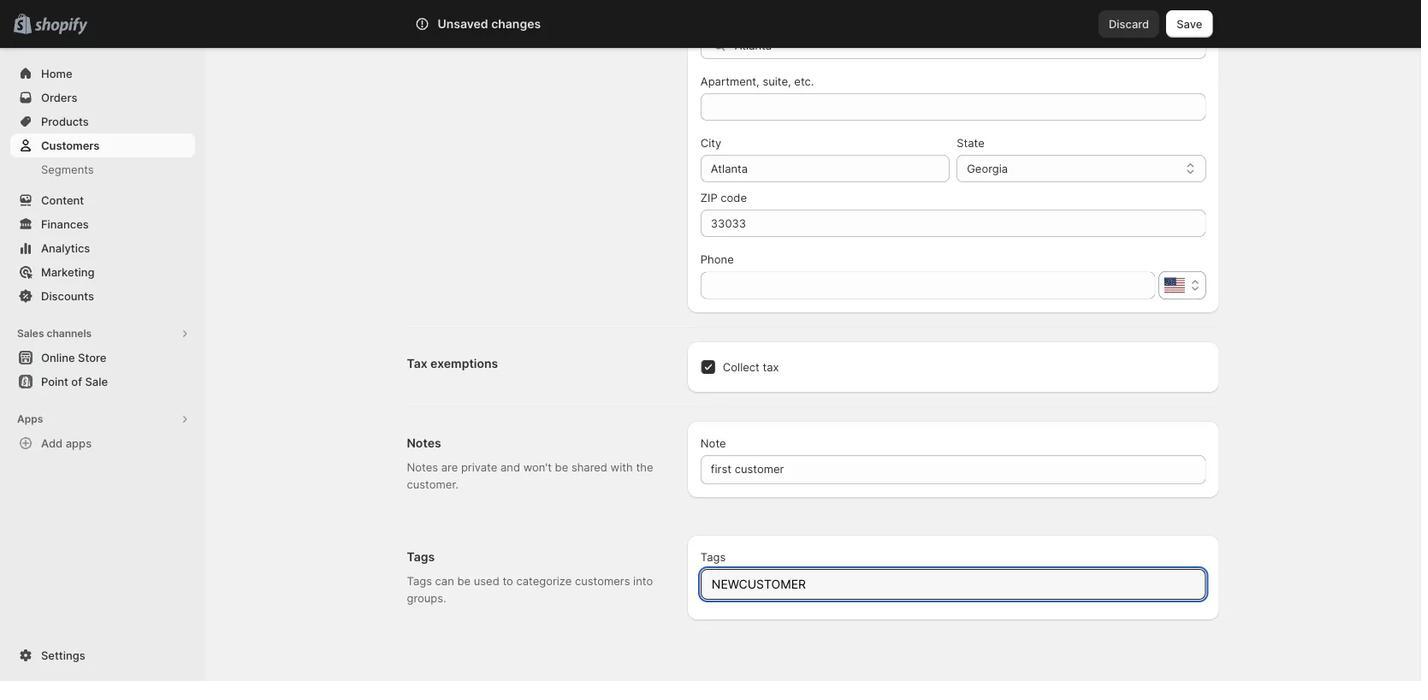 Task type: vqa. For each thing, say whether or not it's contained in the screenshot.
BE in the Notes are private and won't be shared with the customer.
yes



Task type: locate. For each thing, give the bounding box(es) containing it.
etc.
[[794, 74, 814, 88]]

collect
[[723, 360, 760, 374]]

private
[[461, 460, 497, 474]]

1 vertical spatial be
[[457, 574, 471, 588]]

won't
[[523, 460, 552, 474]]

segments link
[[10, 157, 195, 181]]

into
[[633, 574, 653, 588]]

2 notes from the top
[[407, 460, 438, 474]]

united states (+1) image
[[1165, 278, 1185, 293]]

state
[[957, 136, 985, 149]]

apartment,
[[701, 74, 760, 88]]

customers
[[41, 139, 100, 152]]

home link
[[10, 62, 195, 86]]

0 vertical spatial notes
[[407, 436, 441, 451]]

notes
[[407, 436, 441, 451], [407, 460, 438, 474]]

notes inside the 'notes are private and won't be shared with the customer.'
[[407, 460, 438, 474]]

customers link
[[10, 134, 195, 157]]

apps
[[66, 436, 92, 450]]

tags
[[407, 550, 435, 564], [701, 550, 726, 564], [407, 574, 432, 588]]

sales
[[17, 327, 44, 340]]

tags can be used to categorize customers into groups.
[[407, 574, 653, 605]]

Apartment, suite, etc. text field
[[701, 93, 1206, 121]]

exemptions
[[431, 356, 498, 371]]

Address text field
[[735, 32, 1206, 59]]

add apps
[[41, 436, 92, 450]]

content
[[41, 193, 84, 207]]

be right the can
[[457, 574, 471, 588]]

1 horizontal spatial be
[[555, 460, 568, 474]]

City text field
[[701, 155, 950, 182]]

be right won't
[[555, 460, 568, 474]]

and
[[501, 460, 520, 474]]

code
[[721, 191, 747, 204]]

tax
[[763, 360, 779, 374]]

unsaved
[[438, 17, 488, 31]]

finances
[[41, 217, 89, 231]]

1 vertical spatial notes
[[407, 460, 438, 474]]

marketing link
[[10, 260, 195, 284]]

be
[[555, 460, 568, 474], [457, 574, 471, 588]]

discard button
[[1099, 10, 1160, 38]]

notes for notes
[[407, 436, 441, 451]]

groups.
[[407, 591, 446, 605]]

unsaved changes
[[438, 17, 541, 31]]

used
[[474, 574, 500, 588]]

search
[[490, 17, 527, 30]]

customer.
[[407, 478, 459, 491]]

products link
[[10, 110, 195, 134]]

sales channels button
[[10, 322, 195, 346]]

discard
[[1109, 17, 1150, 30]]

tax
[[407, 356, 428, 371]]

ZIP code text field
[[701, 210, 1206, 237]]

discounts link
[[10, 284, 195, 308]]

1 notes from the top
[[407, 436, 441, 451]]

Phone text field
[[701, 272, 1156, 299]]

apartment, suite, etc.
[[701, 74, 814, 88]]

0 vertical spatial be
[[555, 460, 568, 474]]

collect tax
[[723, 360, 779, 374]]

zip
[[701, 191, 718, 204]]

sales channels
[[17, 327, 92, 340]]

sale
[[85, 375, 108, 388]]

point of sale
[[41, 375, 108, 388]]

tags inside tags can be used to categorize customers into groups.
[[407, 574, 432, 588]]

orders
[[41, 91, 77, 104]]

online store link
[[10, 346, 195, 370]]

0 horizontal spatial be
[[457, 574, 471, 588]]

save
[[1177, 17, 1203, 30]]

online
[[41, 351, 75, 364]]



Task type: describe. For each thing, give the bounding box(es) containing it.
the
[[636, 460, 653, 474]]

analytics
[[41, 241, 90, 255]]

content link
[[10, 188, 195, 212]]

finances link
[[10, 212, 195, 236]]

save button
[[1167, 10, 1213, 38]]

changes
[[491, 17, 541, 31]]

settings link
[[10, 644, 195, 668]]

add apps button
[[10, 431, 195, 455]]

georgia
[[967, 162, 1008, 175]]

tax exemptions
[[407, 356, 498, 371]]

point of sale button
[[0, 370, 205, 394]]

be inside tags can be used to categorize customers into groups.
[[457, 574, 471, 588]]

marketing
[[41, 265, 95, 279]]

Note text field
[[701, 455, 1206, 484]]

add
[[41, 436, 63, 450]]

apps button
[[10, 407, 195, 431]]

categorize
[[516, 574, 572, 588]]

apps
[[17, 413, 43, 425]]

home
[[41, 67, 72, 80]]

with
[[611, 460, 633, 474]]

Tags field
[[711, 569, 1196, 600]]

phone
[[701, 252, 734, 266]]

notes are private and won't be shared with the customer.
[[407, 460, 653, 491]]

notes for notes are private and won't be shared with the customer.
[[407, 460, 438, 474]]

channels
[[47, 327, 92, 340]]

suite,
[[763, 74, 791, 88]]

online store button
[[0, 346, 205, 370]]

search button
[[463, 10, 959, 38]]

can
[[435, 574, 454, 588]]

point
[[41, 375, 68, 388]]

of
[[71, 375, 82, 388]]

discounts
[[41, 289, 94, 303]]

shared
[[572, 460, 608, 474]]

store
[[78, 351, 106, 364]]

segments
[[41, 163, 94, 176]]

customers
[[575, 574, 630, 588]]

zip code
[[701, 191, 747, 204]]

are
[[441, 460, 458, 474]]

products
[[41, 115, 89, 128]]

orders link
[[10, 86, 195, 110]]

note
[[701, 436, 726, 450]]

be inside the 'notes are private and won't be shared with the customer.'
[[555, 460, 568, 474]]

to
[[503, 574, 513, 588]]

point of sale link
[[10, 370, 195, 394]]

online store
[[41, 351, 106, 364]]

city
[[701, 136, 722, 149]]

settings
[[41, 649, 85, 662]]

shopify image
[[34, 18, 87, 35]]

analytics link
[[10, 236, 195, 260]]



